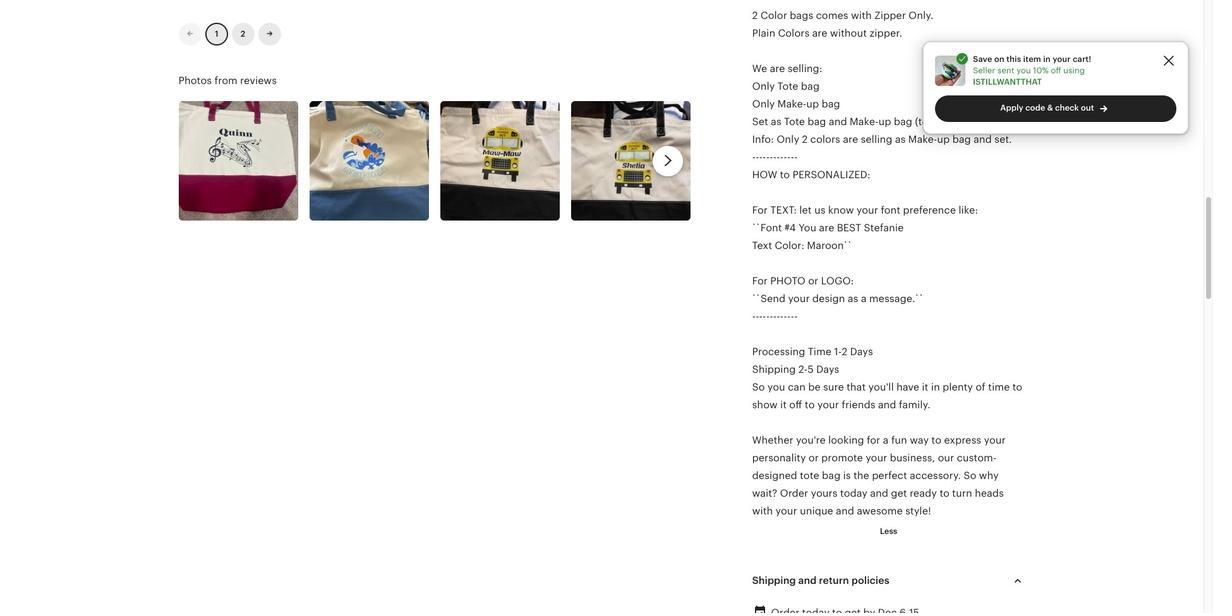 Task type: vqa. For each thing, say whether or not it's contained in the screenshot.
the bottommost WITH
yes



Task type: describe. For each thing, give the bounding box(es) containing it.
yours
[[811, 487, 838, 499]]

save
[[973, 54, 992, 64]]

``font
[[752, 222, 782, 234]]

istillwantthat
[[973, 77, 1042, 87]]

2 link
[[232, 23, 254, 46]]

this
[[1007, 54, 1022, 64]]

plenty
[[943, 381, 973, 393]]

photo
[[771, 275, 806, 287]]

know
[[828, 204, 854, 216]]

1 horizontal spatial up
[[879, 116, 891, 128]]

for text: let us know your font preference like: ``font #4 you are best stefanie text color: maroon``
[[752, 204, 978, 251]]

2 horizontal spatial as
[[895, 133, 906, 145]]

let
[[800, 204, 812, 216]]

tote
[[800, 470, 820, 482]]

we are selling: only tote bag only make-up bag set as tote bag and make-up bag (together) info: only 2 colors are selling as make-up bag and set. ------------- how to personalized:
[[752, 63, 1012, 181]]

shipping and return policies
[[752, 575, 890, 587]]

time
[[988, 381, 1010, 393]]

photos
[[179, 75, 212, 87]]

unique
[[800, 505, 834, 517]]

show
[[752, 399, 778, 411]]

stefanie
[[864, 222, 904, 234]]

design
[[813, 293, 845, 305]]

and down today on the bottom of page
[[836, 505, 854, 517]]

promote
[[822, 452, 863, 464]]

accessory.
[[910, 470, 961, 482]]

your inside for text: let us know your font preference like: ``font #4 you are best stefanie text color: maroon``
[[857, 204, 878, 216]]

processing time 1-2 days shipping 2-5 days so you can be sure that you'll have it in plenty of time to show it off to your friends and family.
[[752, 346, 1023, 411]]

2 horizontal spatial make-
[[909, 133, 937, 145]]

apply code & check out link
[[935, 95, 1177, 122]]

#4
[[785, 222, 796, 234]]

0 vertical spatial days
[[850, 346, 873, 358]]

logo:
[[821, 275, 854, 287]]

1 vertical spatial tote
[[784, 116, 805, 128]]

shipping inside dropdown button
[[752, 575, 796, 587]]

policies
[[852, 575, 890, 587]]

on
[[995, 54, 1005, 64]]

personalized:
[[793, 169, 871, 181]]

0 horizontal spatial make-
[[778, 98, 807, 110]]

order
[[780, 487, 809, 499]]

return
[[819, 575, 849, 587]]

get
[[891, 487, 907, 499]]

be
[[808, 381, 821, 393]]

perfect
[[872, 470, 907, 482]]

custom-
[[957, 452, 997, 464]]

2 vertical spatial only
[[777, 133, 800, 145]]

apply
[[1001, 103, 1024, 113]]

sent
[[998, 66, 1015, 75]]

without
[[830, 27, 867, 39]]

maroon``
[[807, 239, 852, 251]]

0 vertical spatial tote
[[778, 80, 799, 92]]

10%
[[1033, 66, 1049, 75]]

awesome
[[857, 505, 903, 517]]

0 vertical spatial only
[[752, 80, 775, 92]]

out
[[1081, 103, 1094, 113]]

you inside processing time 1-2 days shipping 2-5 days so you can be sure that you'll have it in plenty of time to show it off to your friends and family.
[[768, 381, 785, 393]]

so inside processing time 1-2 days shipping 2-5 days so you can be sure that you'll have it in plenty of time to show it off to your friends and family.
[[752, 381, 765, 393]]

that
[[847, 381, 866, 393]]

1 horizontal spatial make-
[[850, 116, 879, 128]]

0 vertical spatial it
[[922, 381, 929, 393]]

is
[[843, 470, 851, 482]]

friends
[[842, 399, 876, 411]]

for for for text: let us know your font preference like: ``font #4 you are best stefanie text color: maroon``
[[752, 204, 768, 216]]

as inside for photo or logo: ``send your design as a message.`` -------------
[[848, 293, 859, 305]]

cart!
[[1073, 54, 1092, 64]]

of
[[976, 381, 986, 393]]

you're
[[796, 434, 826, 446]]

your up custom-
[[984, 434, 1006, 446]]

5
[[808, 363, 814, 375]]

today
[[840, 487, 868, 499]]

ready
[[910, 487, 937, 499]]

whether you're looking for a fun way to express your personality or promote your business, our custom- designed tote bag is the perfect accessory. so why wait? order yours today and get ready to turn heads with your unique and awesome style!
[[752, 434, 1006, 517]]

personality
[[752, 452, 806, 464]]

2 color bags comes with zipper only. plain colors are without zipper.
[[752, 9, 934, 39]]

express
[[944, 434, 982, 446]]

fun
[[892, 434, 907, 446]]

colors
[[778, 27, 810, 39]]

selling
[[861, 133, 893, 145]]

have
[[897, 381, 920, 393]]

preference
[[903, 204, 956, 216]]

with inside whether you're looking for a fun way to express your personality or promote your business, our custom- designed tote bag is the perfect accessory. so why wait? order yours today and get ready to turn heads with your unique and awesome style!
[[752, 505, 773, 517]]

reviews
[[240, 75, 277, 87]]

in inside processing time 1-2 days shipping 2-5 days so you can be sure that you'll have it in plenty of time to show it off to your friends and family.
[[931, 381, 940, 393]]

comes
[[816, 9, 849, 21]]

1
[[215, 29, 218, 39]]

are right colors
[[843, 133, 858, 145]]

2 inside the we are selling: only tote bag only make-up bag set as tote bag and make-up bag (together) info: only 2 colors are selling as make-up bag and set. ------------- how to personalized:
[[802, 133, 808, 145]]

and up colors
[[829, 116, 847, 128]]

designed
[[752, 470, 797, 482]]

us
[[815, 204, 826, 216]]

zipper
[[875, 9, 906, 21]]

1 vertical spatial it
[[780, 399, 787, 411]]

and up awesome
[[870, 487, 889, 499]]

set
[[752, 116, 768, 128]]

time
[[808, 346, 832, 358]]

for photo or logo: ``send your design as a message.`` -------------
[[752, 275, 924, 322]]

how
[[752, 169, 777, 181]]

our
[[938, 452, 954, 464]]

to right the time
[[1013, 381, 1023, 393]]

colors
[[811, 133, 841, 145]]

off inside processing time 1-2 days shipping 2-5 days so you can be sure that you'll have it in plenty of time to show it off to your friends and family.
[[790, 399, 802, 411]]

best
[[837, 222, 861, 234]]

and left set.
[[974, 133, 992, 145]]

color
[[761, 9, 787, 21]]

bag inside whether you're looking for a fun way to express your personality or promote your business, our custom- designed tote bag is the perfect accessory. so why wait? order yours today and get ready to turn heads with your unique and awesome style!
[[822, 470, 841, 482]]

photos from reviews
[[179, 75, 277, 87]]

your inside processing time 1-2 days shipping 2-5 days so you can be sure that you'll have it in plenty of time to show it off to your friends and family.
[[818, 399, 839, 411]]

in inside save on this item in your cart! seller sent you 10% off using istillwantthat
[[1044, 54, 1051, 64]]



Task type: locate. For each thing, give the bounding box(es) containing it.
1 horizontal spatial as
[[848, 293, 859, 305]]

it
[[922, 381, 929, 393], [780, 399, 787, 411]]

or inside whether you're looking for a fun way to express your personality or promote your business, our custom- designed tote bag is the perfect accessory. so why wait? order yours today and get ready to turn heads with your unique and awesome style!
[[809, 452, 819, 464]]

and inside dropdown button
[[799, 575, 817, 587]]

with inside 2 color bags comes with zipper only. plain colors are without zipper.
[[851, 9, 872, 21]]

1-
[[834, 346, 842, 358]]

1 vertical spatial so
[[964, 470, 977, 482]]

1 horizontal spatial in
[[1044, 54, 1051, 64]]

0 horizontal spatial it
[[780, 399, 787, 411]]

1 vertical spatial only
[[752, 98, 775, 110]]

1 horizontal spatial it
[[922, 381, 929, 393]]

for inside for text: let us know your font preference like: ``font #4 you are best stefanie text color: maroon``
[[752, 204, 768, 216]]

2
[[752, 9, 758, 21], [241, 29, 245, 39], [802, 133, 808, 145], [842, 346, 848, 358]]

why
[[979, 470, 999, 482]]

0 vertical spatial so
[[752, 381, 765, 393]]

only.
[[909, 9, 934, 21]]

a right for
[[883, 434, 889, 446]]

check
[[1055, 103, 1079, 113]]

0 vertical spatial with
[[851, 9, 872, 21]]

so left "why"
[[964, 470, 977, 482]]

or up design
[[808, 275, 819, 287]]

shipping and return policies button
[[741, 566, 1037, 596]]

1 horizontal spatial a
[[883, 434, 889, 446]]

you
[[799, 222, 817, 234]]

2 left colors
[[802, 133, 808, 145]]

you'll
[[869, 381, 894, 393]]

shipping down processing
[[752, 363, 796, 375]]

message.``
[[869, 293, 924, 305]]

up down (together)
[[937, 133, 950, 145]]

to
[[780, 169, 790, 181], [1013, 381, 1023, 393], [805, 399, 815, 411], [932, 434, 942, 446], [940, 487, 950, 499]]

2 vertical spatial as
[[848, 293, 859, 305]]

0 vertical spatial or
[[808, 275, 819, 287]]

0 horizontal spatial off
[[790, 399, 802, 411]]

make- down selling:
[[778, 98, 807, 110]]

family.
[[899, 399, 931, 411]]

1 horizontal spatial you
[[1017, 66, 1031, 75]]

0 vertical spatial in
[[1044, 54, 1051, 64]]

text:
[[771, 204, 797, 216]]

0 horizontal spatial in
[[931, 381, 940, 393]]

2 left color
[[752, 9, 758, 21]]

looking
[[829, 434, 864, 446]]

to right way
[[932, 434, 942, 446]]

in up "10%"
[[1044, 54, 1051, 64]]

0 horizontal spatial up
[[807, 98, 819, 110]]

are up the maroon``
[[819, 222, 835, 234]]

0 vertical spatial as
[[771, 116, 782, 128]]

1 horizontal spatial off
[[1051, 66, 1062, 75]]

0 horizontal spatial so
[[752, 381, 765, 393]]

0 horizontal spatial with
[[752, 505, 773, 517]]

(together)
[[915, 116, 964, 128]]

for inside for photo or logo: ``send your design as a message.`` -------------
[[752, 275, 768, 287]]

for
[[867, 434, 881, 446]]

as down logo:
[[848, 293, 859, 305]]

1 vertical spatial as
[[895, 133, 906, 145]]

you inside save on this item in your cart! seller sent you 10% off using istillwantthat
[[1017, 66, 1031, 75]]

2 horizontal spatial up
[[937, 133, 950, 145]]

off right "10%"
[[1051, 66, 1062, 75]]

1 horizontal spatial days
[[850, 346, 873, 358]]

whether
[[752, 434, 794, 446]]

only
[[752, 80, 775, 92], [752, 98, 775, 110], [777, 133, 800, 145]]

selling:
[[788, 63, 823, 75]]

a left message.``
[[861, 293, 867, 305]]

``send
[[752, 293, 786, 305]]

a
[[861, 293, 867, 305], [883, 434, 889, 446]]

font
[[881, 204, 901, 216]]

2 inside processing time 1-2 days shipping 2-5 days so you can be sure that you'll have it in plenty of time to show it off to your friends and family.
[[842, 346, 848, 358]]

off inside save on this item in your cart! seller sent you 10% off using istillwantthat
[[1051, 66, 1062, 75]]

less button
[[871, 520, 907, 543]]

1 horizontal spatial with
[[851, 9, 872, 21]]

it right show at the bottom right
[[780, 399, 787, 411]]

make-
[[778, 98, 807, 110], [850, 116, 879, 128], [909, 133, 937, 145]]

your down photo
[[788, 293, 810, 305]]

your up using
[[1053, 54, 1071, 64]]

1 vertical spatial shipping
[[752, 575, 796, 587]]

or inside for photo or logo: ``send your design as a message.`` -------------
[[808, 275, 819, 287]]

you down item
[[1017, 66, 1031, 75]]

up
[[807, 98, 819, 110], [879, 116, 891, 128], [937, 133, 950, 145]]

your inside for photo or logo: ``send your design as a message.`` -------------
[[788, 293, 810, 305]]

0 horizontal spatial as
[[771, 116, 782, 128]]

color:
[[775, 239, 805, 251]]

apply code & check out
[[1001, 103, 1094, 113]]

your down for
[[866, 452, 888, 464]]

like:
[[959, 204, 978, 216]]

text
[[752, 239, 772, 251]]

0 vertical spatial shipping
[[752, 363, 796, 375]]

1 vertical spatial for
[[752, 275, 768, 287]]

it right have
[[922, 381, 929, 393]]

bag
[[801, 80, 820, 92], [822, 98, 840, 110], [808, 116, 826, 128], [894, 116, 913, 128], [953, 133, 971, 145], [822, 470, 841, 482]]

days right 5
[[817, 363, 840, 375]]

2 right the 1
[[241, 29, 245, 39]]

from
[[215, 75, 237, 87]]

off down can
[[790, 399, 802, 411]]

are inside 2 color bags comes with zipper only. plain colors are without zipper.
[[812, 27, 828, 39]]

using
[[1064, 66, 1085, 75]]

as right set
[[771, 116, 782, 128]]

shipping left return
[[752, 575, 796, 587]]

shipping
[[752, 363, 796, 375], [752, 575, 796, 587]]

2 or from the top
[[809, 452, 819, 464]]

0 vertical spatial off
[[1051, 66, 1062, 75]]

1 vertical spatial off
[[790, 399, 802, 411]]

1 or from the top
[[808, 275, 819, 287]]

bags
[[790, 9, 814, 21]]

1 vertical spatial a
[[883, 434, 889, 446]]

we
[[752, 63, 767, 75]]

can
[[788, 381, 806, 393]]

tote down selling:
[[778, 80, 799, 92]]

0 vertical spatial a
[[861, 293, 867, 305]]

make- down (together)
[[909, 133, 937, 145]]

to left turn at the right of the page
[[940, 487, 950, 499]]

0 vertical spatial for
[[752, 204, 768, 216]]

1 horizontal spatial so
[[964, 470, 977, 482]]

for for for photo or logo: ``send your design as a message.`` -------------
[[752, 275, 768, 287]]

turn
[[952, 487, 972, 499]]

up up selling
[[879, 116, 891, 128]]

to down be
[[805, 399, 815, 411]]

your left font
[[857, 204, 878, 216]]

are right the we
[[770, 63, 785, 75]]

for
[[752, 204, 768, 216], [752, 275, 768, 287]]

the
[[854, 470, 870, 482]]

and down you'll
[[878, 399, 897, 411]]

in
[[1044, 54, 1051, 64], [931, 381, 940, 393]]

only up set
[[752, 98, 775, 110]]

1 vertical spatial make-
[[850, 116, 879, 128]]

item
[[1024, 54, 1042, 64]]

so
[[752, 381, 765, 393], [964, 470, 977, 482]]

tote
[[778, 80, 799, 92], [784, 116, 805, 128]]

1 vertical spatial or
[[809, 452, 819, 464]]

a inside for photo or logo: ``send your design as a message.`` -------------
[[861, 293, 867, 305]]

with up the without
[[851, 9, 872, 21]]

info:
[[752, 133, 774, 145]]

1 vertical spatial days
[[817, 363, 840, 375]]

so inside whether you're looking for a fun way to express your personality or promote your business, our custom- designed tote bag is the perfect accessory. so why wait? order yours today and get ready to turn heads with your unique and awesome style!
[[964, 470, 977, 482]]

to inside the we are selling: only tote bag only make-up bag set as tote bag and make-up bag (together) info: only 2 colors are selling as make-up bag and set. ------------- how to personalized:
[[780, 169, 790, 181]]

tote right set
[[784, 116, 805, 128]]

and left return
[[799, 575, 817, 587]]

only down the we
[[752, 80, 775, 92]]

you left can
[[768, 381, 785, 393]]

your down sure
[[818, 399, 839, 411]]

you
[[1017, 66, 1031, 75], [768, 381, 785, 393]]

&
[[1048, 103, 1053, 113]]

your inside save on this item in your cart! seller sent you 10% off using istillwantthat
[[1053, 54, 1071, 64]]

0 vertical spatial you
[[1017, 66, 1031, 75]]

and inside processing time 1-2 days shipping 2-5 days so you can be sure that you'll have it in plenty of time to show it off to your friends and family.
[[878, 399, 897, 411]]

2 right time
[[842, 346, 848, 358]]

so up show at the bottom right
[[752, 381, 765, 393]]

processing
[[752, 346, 805, 358]]

less
[[880, 526, 898, 536]]

1 vertical spatial in
[[931, 381, 940, 393]]

sure
[[823, 381, 844, 393]]

for up ``send
[[752, 275, 768, 287]]

1 vertical spatial with
[[752, 505, 773, 517]]

make- up selling
[[850, 116, 879, 128]]

1 vertical spatial up
[[879, 116, 891, 128]]

are inside for text: let us know your font preference like: ``font #4 you are best stefanie text color: maroon``
[[819, 222, 835, 234]]

2 inside 2 color bags comes with zipper only. plain colors are without zipper.
[[752, 9, 758, 21]]

business,
[[890, 452, 935, 464]]

0 horizontal spatial days
[[817, 363, 840, 375]]

are
[[812, 27, 828, 39], [770, 63, 785, 75], [843, 133, 858, 145], [819, 222, 835, 234]]

code
[[1026, 103, 1046, 113]]

0 vertical spatial up
[[807, 98, 819, 110]]

and
[[829, 116, 847, 128], [974, 133, 992, 145], [878, 399, 897, 411], [870, 487, 889, 499], [836, 505, 854, 517], [799, 575, 817, 587]]

2 for from the top
[[752, 275, 768, 287]]

way
[[910, 434, 929, 446]]

or down you're
[[809, 452, 819, 464]]

for up ``font
[[752, 204, 768, 216]]

days
[[850, 346, 873, 358], [817, 363, 840, 375]]

0 horizontal spatial you
[[768, 381, 785, 393]]

seller
[[973, 66, 996, 75]]

0 horizontal spatial a
[[861, 293, 867, 305]]

2 vertical spatial up
[[937, 133, 950, 145]]

shipping inside processing time 1-2 days shipping 2-5 days so you can be sure that you'll have it in plenty of time to show it off to your friends and family.
[[752, 363, 796, 375]]

1 for from the top
[[752, 204, 768, 216]]

your down order
[[776, 505, 797, 517]]

0 vertical spatial make-
[[778, 98, 807, 110]]

up down selling:
[[807, 98, 819, 110]]

are down comes on the top right of the page
[[812, 27, 828, 39]]

1 vertical spatial you
[[768, 381, 785, 393]]

wait?
[[752, 487, 778, 499]]

set.
[[995, 133, 1012, 145]]

-
[[752, 151, 756, 163], [756, 151, 759, 163], [759, 151, 763, 163], [763, 151, 766, 163], [766, 151, 770, 163], [770, 151, 773, 163], [773, 151, 777, 163], [777, 151, 780, 163], [780, 151, 784, 163], [784, 151, 787, 163], [787, 151, 791, 163], [791, 151, 794, 163], [794, 151, 798, 163], [752, 310, 756, 322], [756, 310, 759, 322], [759, 310, 763, 322], [763, 310, 766, 322], [766, 310, 770, 322], [770, 310, 773, 322], [773, 310, 777, 322], [777, 310, 780, 322], [780, 310, 784, 322], [784, 310, 787, 322], [787, 310, 791, 322], [791, 310, 794, 322], [794, 310, 798, 322]]

2 vertical spatial make-
[[909, 133, 937, 145]]

your
[[1053, 54, 1071, 64], [857, 204, 878, 216], [788, 293, 810, 305], [818, 399, 839, 411], [984, 434, 1006, 446], [866, 452, 888, 464], [776, 505, 797, 517]]

days right 1-
[[850, 346, 873, 358]]

to right how
[[780, 169, 790, 181]]

with down wait?
[[752, 505, 773, 517]]

a inside whether you're looking for a fun way to express your personality or promote your business, our custom- designed tote bag is the perfect accessory. so why wait? order yours today and get ready to turn heads with your unique and awesome style!
[[883, 434, 889, 446]]

in left plenty
[[931, 381, 940, 393]]

1 shipping from the top
[[752, 363, 796, 375]]

as right selling
[[895, 133, 906, 145]]

heads
[[975, 487, 1004, 499]]

only right info:
[[777, 133, 800, 145]]

2 shipping from the top
[[752, 575, 796, 587]]

save on this item in your cart! seller sent you 10% off using istillwantthat
[[973, 54, 1092, 87]]



